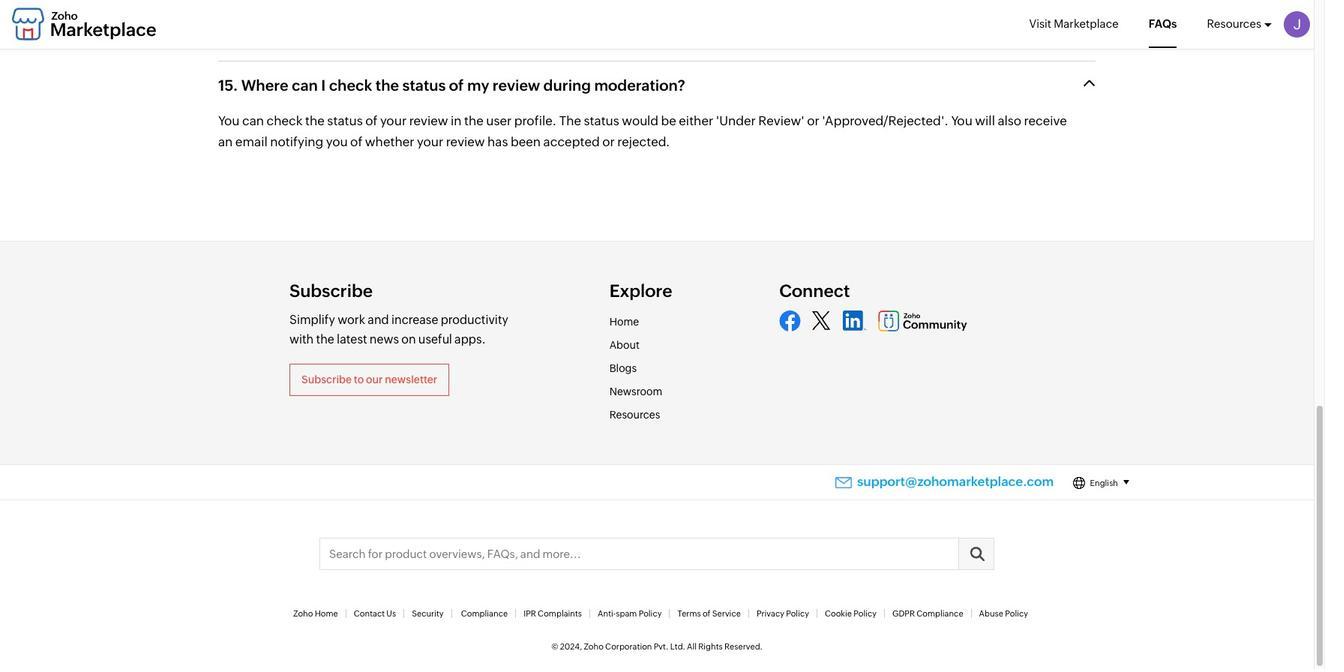 Task type: vqa. For each thing, say whether or not it's contained in the screenshot.
in
yes



Task type: describe. For each thing, give the bounding box(es) containing it.
subscribe to our newsletter link
[[290, 364, 450, 396]]

rights
[[699, 642, 723, 651]]

connect
[[780, 281, 850, 301]]

during
[[544, 77, 591, 94]]

news
[[370, 332, 399, 346]]

gdpr
[[893, 609, 915, 618]]

of up the whether
[[366, 114, 378, 129]]

newsletter
[[385, 374, 438, 386]]

cookie
[[825, 609, 852, 618]]

latest
[[337, 332, 367, 346]]

0 horizontal spatial resources
[[610, 409, 660, 421]]

complaints
[[538, 609, 582, 618]]

gdpr compliance
[[893, 609, 964, 618]]

useful
[[419, 332, 452, 346]]

be
[[661, 114, 677, 129]]

anti-spam policy
[[598, 609, 662, 618]]

newsroom
[[610, 386, 663, 398]]

the
[[559, 114, 581, 129]]

subscribe for subscribe
[[290, 281, 373, 301]]

resources link
[[610, 404, 660, 427]]

and
[[368, 313, 389, 327]]

'approved/rejected'.
[[822, 114, 949, 129]]

simplify
[[290, 313, 335, 327]]

the up notifying
[[305, 114, 325, 129]]

terms of service link
[[678, 609, 741, 618]]

home link
[[610, 311, 639, 334]]

all
[[687, 642, 697, 651]]

anti-
[[598, 609, 616, 618]]

abuse policy
[[980, 609, 1029, 618]]

also
[[998, 114, 1022, 129]]

© 2024, zoho corporation pvt. ltd. all rights reserved.
[[552, 642, 763, 651]]

jacob simon image
[[1284, 11, 1311, 38]]

productivity
[[441, 313, 509, 327]]

us
[[387, 609, 396, 618]]

©
[[552, 642, 559, 651]]

will
[[976, 114, 996, 129]]

the inside the simplify work and increase productivity with the latest news on useful apps.
[[316, 332, 335, 346]]

2 compliance from the left
[[917, 609, 964, 618]]

rejected.
[[618, 134, 670, 149]]

privacy policy
[[757, 609, 809, 618]]

ipr complaints
[[524, 609, 582, 618]]

check inside you can check the status of your review in the user profile. the status would be either 'under review' or 'approved/rejected'. you will also receive an email notifying you of whether your review has been accepted or rejected.
[[267, 114, 303, 129]]

1 horizontal spatial your
[[417, 134, 444, 149]]

policy for cookie policy
[[854, 609, 877, 618]]

of right "terms"
[[703, 609, 711, 618]]

simplify work and increase productivity with the latest news on useful apps.
[[290, 313, 509, 346]]

0 horizontal spatial status
[[327, 114, 363, 129]]

visit marketplace
[[1030, 17, 1119, 30]]

gdpr compliance link
[[893, 609, 964, 618]]

privacy
[[757, 609, 785, 618]]

1 vertical spatial or
[[603, 134, 615, 149]]

1 compliance from the left
[[461, 609, 508, 618]]

security link
[[412, 609, 444, 618]]

visit
[[1030, 17, 1052, 30]]

0 horizontal spatial your
[[380, 114, 407, 129]]

moderation?
[[595, 77, 686, 94]]

of right you
[[350, 134, 363, 149]]

0 vertical spatial check
[[329, 77, 372, 94]]

contact
[[354, 609, 385, 618]]

been
[[511, 134, 541, 149]]

ltd.
[[671, 642, 686, 651]]

would
[[622, 114, 659, 129]]

2 horizontal spatial status
[[584, 114, 620, 129]]

blogs
[[610, 362, 637, 374]]

profile.
[[515, 114, 557, 129]]

0 vertical spatial zoho
[[293, 609, 313, 618]]

you
[[326, 134, 348, 149]]

1 horizontal spatial zoho
[[584, 642, 604, 651]]

visit marketplace link
[[1030, 0, 1119, 48]]

1 policy from the left
[[639, 609, 662, 618]]

work
[[338, 313, 365, 327]]

zoho home
[[293, 609, 338, 618]]

1 horizontal spatial status
[[403, 77, 446, 94]]

corporation
[[606, 642, 652, 651]]

policy for abuse policy
[[1006, 609, 1029, 618]]

cookie policy
[[825, 609, 877, 618]]

'under
[[716, 114, 756, 129]]

either
[[679, 114, 714, 129]]

abuse policy link
[[980, 609, 1029, 618]]

user
[[486, 114, 512, 129]]

blogs link
[[610, 357, 637, 380]]

our
[[366, 374, 383, 386]]

privacy policy link
[[757, 609, 809, 618]]

policy for privacy policy
[[786, 609, 809, 618]]

abuse
[[980, 609, 1004, 618]]

ipr complaints link
[[524, 609, 582, 618]]

support@zohomarketplace.com
[[857, 474, 1054, 489]]

2 vertical spatial review
[[446, 134, 485, 149]]

the right in
[[464, 114, 484, 129]]

0 vertical spatial resources
[[1208, 17, 1262, 30]]

on
[[402, 332, 416, 346]]

anti-spam policy link
[[598, 609, 662, 618]]



Task type: locate. For each thing, give the bounding box(es) containing it.
zoho left contact
[[293, 609, 313, 618]]

subscribe
[[290, 281, 373, 301], [302, 374, 352, 386]]

accepted
[[544, 134, 600, 149]]

subscribe left to
[[302, 374, 352, 386]]

explore
[[610, 281, 673, 301]]

0 vertical spatial subscribe
[[290, 281, 373, 301]]

notifying
[[270, 134, 324, 149]]

can inside you can check the status of your review in the user profile. the status would be either 'under review' or 'approved/rejected'. you will also receive an email notifying you of whether your review has been accepted or rejected.
[[242, 114, 264, 129]]

resources down newsroom link
[[610, 409, 660, 421]]

1 horizontal spatial check
[[329, 77, 372, 94]]

spam
[[616, 609, 637, 618]]

0 vertical spatial can
[[292, 77, 318, 94]]

can
[[292, 77, 318, 94], [242, 114, 264, 129]]

policy right the cookie
[[854, 609, 877, 618]]

compliance left ipr in the bottom of the page
[[461, 609, 508, 618]]

4 policy from the left
[[1006, 609, 1029, 618]]

apps.
[[455, 332, 486, 346]]

compliance
[[461, 609, 508, 618], [917, 609, 964, 618]]

ipr
[[524, 609, 536, 618]]

1 vertical spatial can
[[242, 114, 264, 129]]

the down the "simplify"
[[316, 332, 335, 346]]

zoho home link
[[293, 609, 338, 618]]

you
[[218, 114, 240, 129], [952, 114, 973, 129]]

3 policy from the left
[[854, 609, 877, 618]]

your
[[380, 114, 407, 129], [417, 134, 444, 149]]

terms
[[678, 609, 701, 618]]

1 vertical spatial home
[[315, 609, 338, 618]]

check right i
[[329, 77, 372, 94]]

check
[[329, 77, 372, 94], [267, 114, 303, 129]]

1 vertical spatial resources
[[610, 409, 660, 421]]

terms of service
[[678, 609, 741, 618]]

0 horizontal spatial compliance
[[461, 609, 508, 618]]

0 vertical spatial home
[[610, 316, 639, 328]]

service
[[713, 609, 741, 618]]

of left my
[[449, 77, 464, 94]]

0 horizontal spatial or
[[603, 134, 615, 149]]

home
[[610, 316, 639, 328], [315, 609, 338, 618]]

resources
[[1208, 17, 1262, 30], [610, 409, 660, 421]]

0 horizontal spatial you
[[218, 114, 240, 129]]

zoho
[[293, 609, 313, 618], [584, 642, 604, 651]]

subscribe up the "simplify"
[[290, 281, 373, 301]]

1 horizontal spatial can
[[292, 77, 318, 94]]

whether
[[365, 134, 415, 149]]

my
[[467, 77, 489, 94]]

contact us link
[[354, 609, 396, 618]]

compliance link
[[461, 609, 508, 618]]

status left my
[[403, 77, 446, 94]]

or right review'
[[807, 114, 820, 129]]

15.
[[218, 77, 238, 94]]

faqs
[[1149, 17, 1178, 30]]

1 horizontal spatial or
[[807, 114, 820, 129]]

0 horizontal spatial zoho
[[293, 609, 313, 618]]

you left will
[[952, 114, 973, 129]]

receive
[[1025, 114, 1068, 129]]

review down in
[[446, 134, 485, 149]]

email
[[235, 134, 268, 149]]

Search for product overviews, FAQs, and more... text field
[[320, 539, 994, 569]]

resources left jacob simon icon
[[1208, 17, 1262, 30]]

2 policy from the left
[[786, 609, 809, 618]]

review right my
[[493, 77, 540, 94]]

increase
[[392, 313, 438, 327]]

english
[[1091, 479, 1119, 488]]

marketplace
[[1054, 17, 1119, 30]]

support@zohomarketplace.com link
[[835, 474, 1054, 489]]

or
[[807, 114, 820, 129], [603, 134, 615, 149]]

0 horizontal spatial check
[[267, 114, 303, 129]]

policy right spam
[[639, 609, 662, 618]]

security
[[412, 609, 444, 618]]

home left contact
[[315, 609, 338, 618]]

1 horizontal spatial home
[[610, 316, 639, 328]]

contact us
[[354, 609, 396, 618]]

pvt.
[[654, 642, 669, 651]]

1 vertical spatial your
[[417, 134, 444, 149]]

the up the whether
[[376, 77, 399, 94]]

1 horizontal spatial compliance
[[917, 609, 964, 618]]

zoho right 2024, at the bottom left of page
[[584, 642, 604, 651]]

2 you from the left
[[952, 114, 973, 129]]

0 vertical spatial your
[[380, 114, 407, 129]]

0 vertical spatial or
[[807, 114, 820, 129]]

review
[[493, 77, 540, 94], [409, 114, 448, 129], [446, 134, 485, 149]]

check up notifying
[[267, 114, 303, 129]]

subscribe to our newsletter
[[302, 374, 438, 386]]

0 horizontal spatial home
[[315, 609, 338, 618]]

your up the whether
[[380, 114, 407, 129]]

of
[[449, 77, 464, 94], [366, 114, 378, 129], [350, 134, 363, 149], [703, 609, 711, 618]]

status
[[403, 77, 446, 94], [327, 114, 363, 129], [584, 114, 620, 129]]

policy
[[639, 609, 662, 618], [786, 609, 809, 618], [854, 609, 877, 618], [1006, 609, 1029, 618]]

subscribe for subscribe to our newsletter
[[302, 374, 352, 386]]

about
[[610, 339, 640, 351]]

review'
[[759, 114, 805, 129]]

reserved.
[[725, 642, 763, 651]]

can up email
[[242, 114, 264, 129]]

in
[[451, 114, 462, 129]]

policy right 'abuse'
[[1006, 609, 1029, 618]]

policy right "privacy"
[[786, 609, 809, 618]]

home up about
[[610, 316, 639, 328]]

your right the whether
[[417, 134, 444, 149]]

2024,
[[560, 642, 582, 651]]

status right the
[[584, 114, 620, 129]]

1 horizontal spatial you
[[952, 114, 973, 129]]

0 horizontal spatial can
[[242, 114, 264, 129]]

can left i
[[292, 77, 318, 94]]

1 vertical spatial review
[[409, 114, 448, 129]]

1 vertical spatial check
[[267, 114, 303, 129]]

1 vertical spatial subscribe
[[302, 374, 352, 386]]

1 you from the left
[[218, 114, 240, 129]]

you up an
[[218, 114, 240, 129]]

newsroom link
[[610, 380, 663, 404]]

1 vertical spatial zoho
[[584, 642, 604, 651]]

faqs link
[[1149, 0, 1178, 48]]

has
[[488, 134, 508, 149]]

where
[[241, 77, 289, 94]]

review left in
[[409, 114, 448, 129]]

cookie policy link
[[825, 609, 877, 618]]

compliance right gdpr
[[917, 609, 964, 618]]

to
[[354, 374, 364, 386]]

or left rejected.
[[603, 134, 615, 149]]

an
[[218, 134, 233, 149]]

zoho marketplace logo image
[[11, 8, 157, 41]]

status up you
[[327, 114, 363, 129]]

0 vertical spatial review
[[493, 77, 540, 94]]

1 horizontal spatial resources
[[1208, 17, 1262, 30]]

15. where can i check the status of my review during moderation?
[[218, 77, 686, 94]]

i
[[321, 77, 326, 94]]

the
[[376, 77, 399, 94], [305, 114, 325, 129], [464, 114, 484, 129], [316, 332, 335, 346]]



